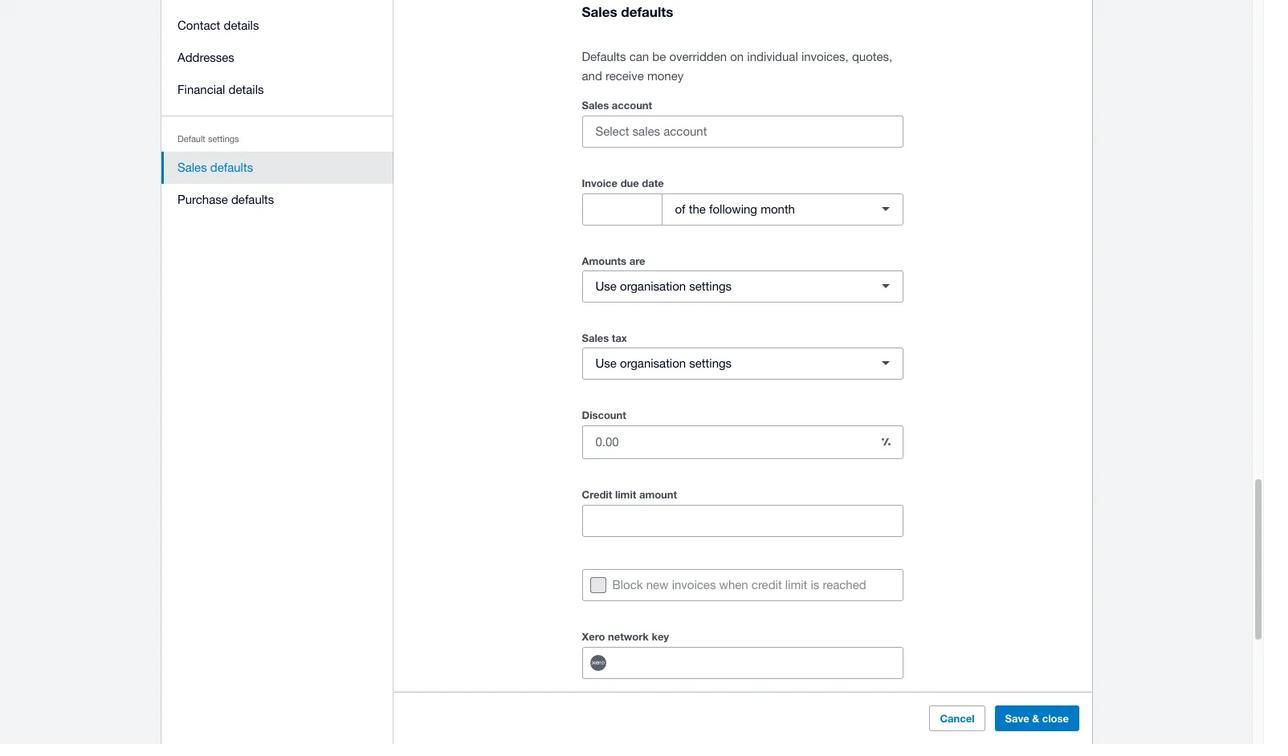 Task type: locate. For each thing, give the bounding box(es) containing it.
details inside 'link'
[[223, 18, 259, 32]]

sales defaults up can
[[582, 3, 674, 20]]

organisation down tax
[[620, 357, 686, 371]]

details for contact details
[[223, 18, 259, 32]]

0 vertical spatial use organisation settings
[[596, 280, 732, 294]]

sales defaults
[[582, 3, 674, 20], [177, 161, 253, 174]]

is
[[811, 578, 820, 592]]

1 vertical spatial use organisation settings button
[[582, 348, 903, 380]]

xero
[[582, 631, 605, 643]]

2 use from the top
[[596, 357, 617, 371]]

1 horizontal spatial limit
[[786, 578, 808, 592]]

contact
[[177, 18, 220, 32]]

block
[[613, 578, 643, 592]]

use organisation settings button
[[582, 271, 903, 303], [582, 348, 903, 380]]

details
[[223, 18, 259, 32], [228, 83, 264, 96]]

1 horizontal spatial sales defaults
[[582, 3, 674, 20]]

settings down the
[[690, 280, 732, 294]]

receive
[[606, 69, 644, 83]]

0 vertical spatial sales defaults
[[582, 3, 674, 20]]

2 use organisation settings from the top
[[596, 357, 732, 371]]

of the following month
[[675, 203, 795, 216]]

settings inside menu
[[208, 134, 239, 144]]

details down addresses link
[[228, 83, 264, 96]]

1 use organisation settings from the top
[[596, 280, 732, 294]]

network
[[608, 631, 649, 643]]

invoices,
[[802, 50, 849, 63]]

tax
[[612, 332, 627, 345]]

close
[[1042, 713, 1069, 725]]

limit left is
[[786, 578, 808, 592]]

financial details
[[177, 83, 264, 96]]

defaults up can
[[621, 3, 674, 20]]

sales down default
[[177, 161, 207, 174]]

when
[[719, 578, 748, 592]]

on
[[730, 50, 744, 63]]

use down amounts
[[596, 280, 617, 294]]

0 vertical spatial details
[[223, 18, 259, 32]]

2 organisation from the top
[[620, 357, 686, 371]]

None number field
[[583, 194, 662, 225]]

invoices
[[672, 578, 716, 592]]

sales account
[[582, 99, 652, 112]]

&
[[1032, 713, 1039, 725]]

0 vertical spatial use
[[596, 280, 617, 294]]

2 vertical spatial defaults
[[231, 193, 274, 206]]

organisation down are
[[620, 280, 686, 294]]

1 vertical spatial defaults
[[210, 161, 253, 174]]

defaults up purchase defaults
[[210, 161, 253, 174]]

limit
[[615, 488, 637, 501], [786, 578, 808, 592]]

sales inside menu
[[177, 161, 207, 174]]

limit right credit
[[615, 488, 637, 501]]

amounts
[[582, 255, 627, 267]]

invoice
[[582, 177, 618, 190]]

1 use organisation settings button from the top
[[582, 271, 903, 303]]

defaults down sales defaults link
[[231, 193, 274, 206]]

month
[[761, 203, 795, 216]]

cancel
[[940, 713, 975, 725]]

sales
[[582, 3, 617, 20], [582, 99, 609, 112], [177, 161, 207, 174], [582, 332, 609, 345]]

Credit limit amount number field
[[583, 506, 903, 537]]

2 use organisation settings button from the top
[[582, 348, 903, 380]]

invoice due date
[[582, 177, 664, 190]]

Discount number field
[[583, 427, 870, 458]]

following
[[709, 203, 758, 216]]

organisation
[[620, 280, 686, 294], [620, 357, 686, 371]]

and
[[582, 69, 602, 83]]

amount
[[639, 488, 677, 501]]

0 horizontal spatial limit
[[615, 488, 637, 501]]

addresses link
[[161, 42, 393, 74]]

settings right default
[[208, 134, 239, 144]]

1 vertical spatial organisation
[[620, 357, 686, 371]]

default settings
[[177, 134, 239, 144]]

0 vertical spatial settings
[[208, 134, 239, 144]]

save
[[1005, 713, 1029, 725]]

new
[[647, 578, 669, 592]]

use organisation settings down are
[[596, 280, 732, 294]]

purchase defaults
[[177, 193, 274, 206]]

can
[[630, 50, 649, 63]]

cancel button
[[929, 706, 985, 732]]

settings
[[208, 134, 239, 144], [690, 280, 732, 294], [690, 357, 732, 371]]

settings up discount number field
[[690, 357, 732, 371]]

the
[[689, 203, 706, 216]]

discount
[[582, 409, 627, 422]]

organisation for amounts are
[[620, 280, 686, 294]]

use organisation settings
[[596, 280, 732, 294], [596, 357, 732, 371]]

use organisation settings down tax
[[596, 357, 732, 371]]

purchase defaults link
[[161, 184, 393, 216]]

menu containing contact details
[[161, 0, 393, 226]]

0 horizontal spatial sales defaults
[[177, 161, 253, 174]]

1 vertical spatial use organisation settings
[[596, 357, 732, 371]]

menu
[[161, 0, 393, 226]]

addresses
[[177, 51, 234, 64]]

1 use from the top
[[596, 280, 617, 294]]

sales left tax
[[582, 332, 609, 345]]

save & close
[[1005, 713, 1069, 725]]

0 vertical spatial use organisation settings button
[[582, 271, 903, 303]]

1 organisation from the top
[[620, 280, 686, 294]]

contact details link
[[161, 10, 393, 42]]

use for amounts
[[596, 280, 617, 294]]

settings for sales tax
[[690, 357, 732, 371]]

details right contact
[[223, 18, 259, 32]]

contact details
[[177, 18, 259, 32]]

1 vertical spatial details
[[228, 83, 264, 96]]

sales defaults down default settings
[[177, 161, 253, 174]]

0 vertical spatial organisation
[[620, 280, 686, 294]]

use
[[596, 280, 617, 294], [596, 357, 617, 371]]

1 vertical spatial settings
[[690, 280, 732, 294]]

use down sales tax
[[596, 357, 617, 371]]

defaults
[[621, 3, 674, 20], [210, 161, 253, 174], [231, 193, 274, 206]]

defaults can be overridden on individual invoices, quotes, and receive money
[[582, 50, 893, 83]]

2 vertical spatial settings
[[690, 357, 732, 371]]

be
[[653, 50, 666, 63]]

1 vertical spatial sales defaults
[[177, 161, 253, 174]]

1 vertical spatial use
[[596, 357, 617, 371]]



Task type: describe. For each thing, give the bounding box(es) containing it.
save & close button
[[995, 706, 1079, 732]]

financial
[[177, 83, 225, 96]]

account
[[612, 99, 652, 112]]

due
[[621, 177, 639, 190]]

overridden
[[670, 50, 727, 63]]

reached
[[823, 578, 867, 592]]

Sales account field
[[583, 116, 903, 147]]

credit limit amount
[[582, 488, 677, 501]]

of
[[675, 203, 686, 216]]

settings for amounts are
[[690, 280, 732, 294]]

key
[[652, 631, 669, 643]]

sales up the "defaults" in the top of the page
[[582, 3, 617, 20]]

defaults for sales defaults link
[[210, 161, 253, 174]]

of the following month button
[[662, 194, 903, 226]]

0 vertical spatial defaults
[[621, 3, 674, 20]]

defaults
[[582, 50, 626, 63]]

individual
[[747, 50, 798, 63]]

organisation for sales tax
[[620, 357, 686, 371]]

sales defaults inside menu
[[177, 161, 253, 174]]

use organisation settings button for amounts are
[[582, 271, 903, 303]]

use organisation settings for are
[[596, 280, 732, 294]]

purchase
[[177, 193, 228, 206]]

credit
[[752, 578, 782, 592]]

default
[[177, 134, 205, 144]]

financial details link
[[161, 74, 393, 106]]

money
[[647, 69, 684, 83]]

none number field inside invoice due date group
[[583, 194, 662, 225]]

block new invoices when credit limit is reached
[[613, 578, 867, 592]]

details for financial details
[[228, 83, 264, 96]]

sales down 'and' on the left top of the page
[[582, 99, 609, 112]]

1 vertical spatial limit
[[786, 578, 808, 592]]

sales tax
[[582, 332, 627, 345]]

quotes,
[[852, 50, 893, 63]]

use for sales
[[596, 357, 617, 371]]

use organisation settings for tax
[[596, 357, 732, 371]]

defaults for purchase defaults link
[[231, 193, 274, 206]]

xero network key
[[582, 631, 669, 643]]

invoice due date group
[[582, 194, 903, 226]]

are
[[630, 255, 646, 267]]

0 vertical spatial limit
[[615, 488, 637, 501]]

credit
[[582, 488, 612, 501]]

sales defaults link
[[161, 152, 393, 184]]

use organisation settings button for sales tax
[[582, 348, 903, 380]]

amounts are
[[582, 255, 646, 267]]

date
[[642, 177, 664, 190]]



Task type: vqa. For each thing, say whether or not it's contained in the screenshot.
Payments to
no



